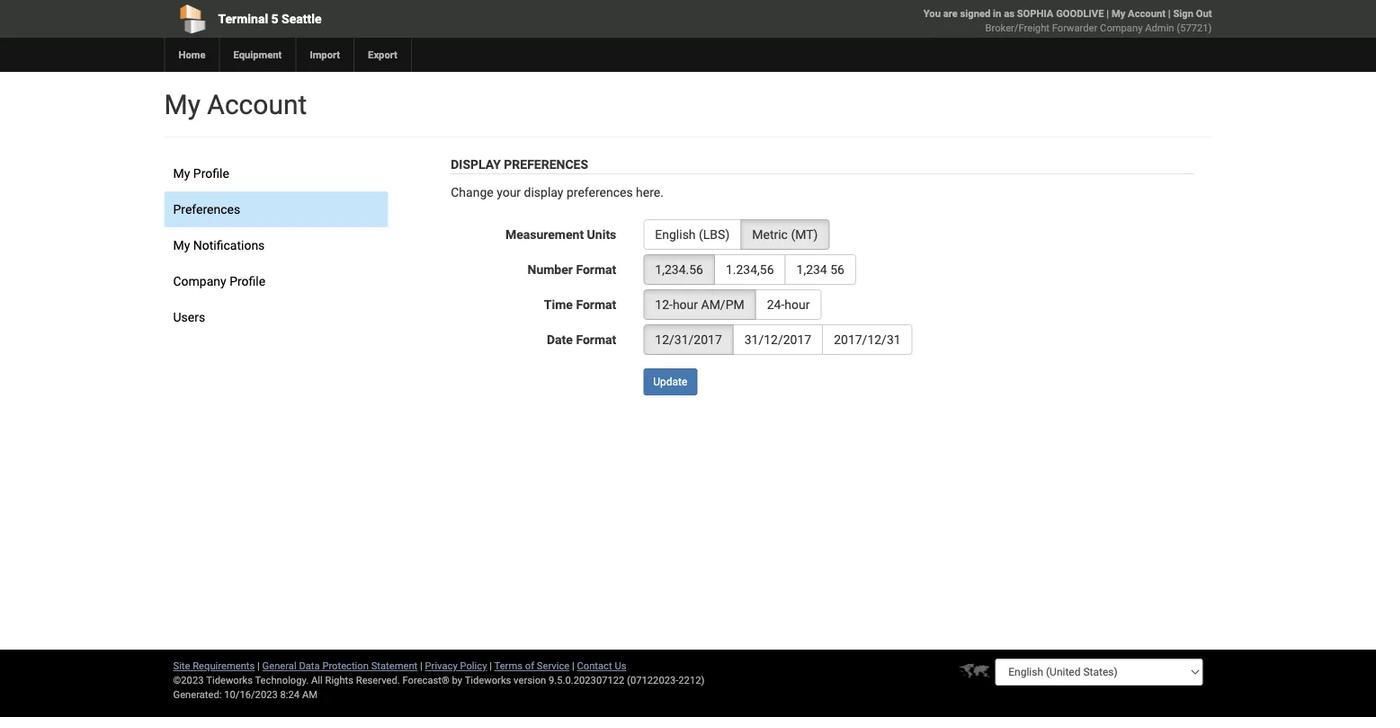 Task type: describe. For each thing, give the bounding box(es) containing it.
my for my account
[[164, 89, 201, 121]]

5
[[271, 11, 279, 26]]

english
[[655, 227, 696, 242]]

number
[[528, 262, 573, 277]]

users
[[173, 310, 205, 325]]

31/12/2017
[[745, 332, 812, 347]]

terminal 5 seattle link
[[164, 0, 585, 38]]

site requirements link
[[173, 661, 255, 673]]

am
[[302, 690, 318, 701]]

are
[[944, 8, 958, 19]]

export link
[[354, 38, 411, 72]]

site requirements | general data protection statement | privacy policy | terms of service | contact us ©2023 tideworks technology. all rights reserved. forecast® by tideworks version 9.5.0.202307122 (07122023-2212) generated: 10/16/2023 8:24 am
[[173, 661, 705, 701]]

your
[[497, 185, 521, 200]]

of
[[525, 661, 534, 673]]

8:24
[[280, 690, 300, 701]]

sophia
[[1017, 8, 1054, 19]]

am/pm
[[701, 297, 745, 312]]

general data protection statement link
[[262, 661, 418, 673]]

1,234
[[797, 262, 827, 277]]

notifications
[[193, 238, 265, 253]]

1.234,56
[[726, 262, 774, 277]]

measurement units
[[506, 227, 617, 242]]

in
[[993, 8, 1002, 19]]

10/16/2023
[[224, 690, 278, 701]]

1 vertical spatial company
[[173, 274, 226, 289]]

0 horizontal spatial preferences
[[173, 202, 240, 217]]

format for number format
[[576, 262, 617, 277]]

my account link
[[1112, 8, 1166, 19]]

preferences
[[567, 185, 633, 200]]

sign
[[1174, 8, 1194, 19]]

you
[[924, 8, 941, 19]]

hour for 12-
[[673, 297, 698, 312]]

(mt)
[[791, 227, 818, 242]]

forecast®
[[403, 675, 450, 687]]

update button
[[644, 369, 698, 396]]

out
[[1196, 8, 1212, 19]]

display
[[451, 157, 501, 172]]

general
[[262, 661, 297, 673]]

display
[[524, 185, 564, 200]]

time format
[[544, 297, 617, 312]]

data
[[299, 661, 320, 673]]

technology.
[[255, 675, 309, 687]]

units
[[587, 227, 617, 242]]

home
[[179, 49, 206, 61]]

56
[[831, 262, 845, 277]]

date
[[547, 332, 573, 347]]

my inside you are signed in as sophia goodlive | my account | sign out broker/freight forwarder company admin (57721)
[[1112, 8, 1126, 19]]

admin
[[1146, 22, 1175, 34]]

us
[[615, 661, 627, 673]]

metric (mt)
[[752, 227, 818, 242]]

1,234 56
[[797, 262, 845, 277]]

by
[[452, 675, 463, 687]]

account inside you are signed in as sophia goodlive | my account | sign out broker/freight forwarder company admin (57721)
[[1128, 8, 1166, 19]]

2212)
[[679, 675, 705, 687]]

equipment link
[[219, 38, 295, 72]]

time
[[544, 297, 573, 312]]

privacy policy link
[[425, 661, 487, 673]]

company inside you are signed in as sophia goodlive | my account | sign out broker/freight forwarder company admin (57721)
[[1100, 22, 1143, 34]]

(07122023-
[[627, 675, 679, 687]]

seattle
[[282, 11, 322, 26]]

12-hour am/pm
[[655, 297, 745, 312]]

profile for company profile
[[230, 274, 266, 289]]

contact us link
[[577, 661, 627, 673]]

you are signed in as sophia goodlive | my account | sign out broker/freight forwarder company admin (57721)
[[924, 8, 1212, 34]]

| up tideworks
[[490, 661, 492, 673]]

generated:
[[173, 690, 222, 701]]

format for date format
[[576, 332, 617, 347]]

site
[[173, 661, 190, 673]]

number format
[[528, 262, 617, 277]]

my for my profile
[[173, 166, 190, 181]]



Task type: locate. For each thing, give the bounding box(es) containing it.
| left "sign"
[[1169, 8, 1171, 19]]

reserved.
[[356, 675, 400, 687]]

sign out link
[[1174, 8, 1212, 19]]

update
[[653, 376, 688, 389]]

hour
[[673, 297, 698, 312], [785, 297, 810, 312]]

hour up 12/31/2017
[[673, 297, 698, 312]]

home link
[[164, 38, 219, 72]]

0 horizontal spatial account
[[207, 89, 307, 121]]

terms
[[494, 661, 523, 673]]

goodlive
[[1056, 8, 1104, 19]]

0 vertical spatial profile
[[193, 166, 229, 181]]

company profile
[[173, 274, 266, 289]]

0 horizontal spatial company
[[173, 274, 226, 289]]

forwarder
[[1052, 22, 1098, 34]]

hour for 24-
[[785, 297, 810, 312]]

my down home link
[[164, 89, 201, 121]]

12-
[[655, 297, 673, 312]]

my up my notifications
[[173, 166, 190, 181]]

metric
[[752, 227, 788, 242]]

0 horizontal spatial hour
[[673, 297, 698, 312]]

1 format from the top
[[576, 262, 617, 277]]

tideworks
[[465, 675, 511, 687]]

terminal
[[218, 11, 268, 26]]

1 horizontal spatial company
[[1100, 22, 1143, 34]]

1 horizontal spatial hour
[[785, 297, 810, 312]]

0 vertical spatial company
[[1100, 22, 1143, 34]]

broker/freight
[[986, 22, 1050, 34]]

9.5.0.202307122
[[549, 675, 625, 687]]

statement
[[371, 661, 418, 673]]

privacy
[[425, 661, 458, 673]]

company down my account link
[[1100, 22, 1143, 34]]

my
[[1112, 8, 1126, 19], [164, 89, 201, 121], [173, 166, 190, 181], [173, 238, 190, 253]]

(lbs)
[[699, 227, 730, 242]]

date format
[[547, 332, 617, 347]]

24-
[[767, 297, 785, 312]]

1 horizontal spatial profile
[[230, 274, 266, 289]]

company up users
[[173, 274, 226, 289]]

account
[[1128, 8, 1166, 19], [207, 89, 307, 121]]

my for my notifications
[[173, 238, 190, 253]]

1,234.56
[[655, 262, 704, 277]]

my account
[[164, 89, 307, 121]]

2 vertical spatial format
[[576, 332, 617, 347]]

my right 'goodlive'
[[1112, 8, 1126, 19]]

| right 'goodlive'
[[1107, 8, 1109, 19]]

requirements
[[193, 661, 255, 673]]

protection
[[322, 661, 369, 673]]

import link
[[295, 38, 354, 72]]

format right time
[[576, 297, 617, 312]]

my profile
[[173, 166, 229, 181]]

display preferences
[[451, 157, 588, 172]]

|
[[1107, 8, 1109, 19], [1169, 8, 1171, 19], [257, 661, 260, 673], [420, 661, 423, 673], [490, 661, 492, 673], [572, 661, 575, 673]]

hour down 1,234
[[785, 297, 810, 312]]

format for time format
[[576, 297, 617, 312]]

english (lbs)
[[655, 227, 730, 242]]

preferences down my profile
[[173, 202, 240, 217]]

terms of service link
[[494, 661, 570, 673]]

terminal 5 seattle
[[218, 11, 322, 26]]

| left general at the left bottom of page
[[257, 661, 260, 673]]

1 vertical spatial format
[[576, 297, 617, 312]]

| up 9.5.0.202307122
[[572, 661, 575, 673]]

format right date
[[576, 332, 617, 347]]

(57721)
[[1177, 22, 1212, 34]]

profile up my notifications
[[193, 166, 229, 181]]

1 vertical spatial preferences
[[173, 202, 240, 217]]

profile for my profile
[[193, 166, 229, 181]]

all
[[311, 675, 323, 687]]

as
[[1004, 8, 1015, 19]]

0 horizontal spatial profile
[[193, 166, 229, 181]]

1 horizontal spatial preferences
[[504, 157, 588, 172]]

change
[[451, 185, 494, 200]]

my notifications
[[173, 238, 265, 253]]

2 format from the top
[[576, 297, 617, 312]]

policy
[[460, 661, 487, 673]]

24-hour
[[767, 297, 810, 312]]

format
[[576, 262, 617, 277], [576, 297, 617, 312], [576, 332, 617, 347]]

service
[[537, 661, 570, 673]]

export
[[368, 49, 398, 61]]

1 horizontal spatial account
[[1128, 8, 1166, 19]]

1 vertical spatial account
[[207, 89, 307, 121]]

0 vertical spatial preferences
[[504, 157, 588, 172]]

profile down notifications
[[230, 274, 266, 289]]

©2023 tideworks
[[173, 675, 253, 687]]

account up admin
[[1128, 8, 1166, 19]]

1 vertical spatial profile
[[230, 274, 266, 289]]

signed
[[961, 8, 991, 19]]

account down equipment link
[[207, 89, 307, 121]]

3 format from the top
[[576, 332, 617, 347]]

rights
[[325, 675, 354, 687]]

12/31/2017
[[655, 332, 722, 347]]

change your display preferences here.
[[451, 185, 664, 200]]

equipment
[[233, 49, 282, 61]]

0 vertical spatial format
[[576, 262, 617, 277]]

2 hour from the left
[[785, 297, 810, 312]]

measurement
[[506, 227, 584, 242]]

profile
[[193, 166, 229, 181], [230, 274, 266, 289]]

preferences
[[504, 157, 588, 172], [173, 202, 240, 217]]

version
[[514, 675, 546, 687]]

1 hour from the left
[[673, 297, 698, 312]]

2017/12/31
[[834, 332, 901, 347]]

preferences up display
[[504, 157, 588, 172]]

import
[[310, 49, 340, 61]]

contact
[[577, 661, 612, 673]]

here.
[[636, 185, 664, 200]]

0 vertical spatial account
[[1128, 8, 1166, 19]]

format down 'units'
[[576, 262, 617, 277]]

| up forecast®
[[420, 661, 423, 673]]

my left notifications
[[173, 238, 190, 253]]



Task type: vqa. For each thing, say whether or not it's contained in the screenshot.
Terminal 5 Seattle Link
yes



